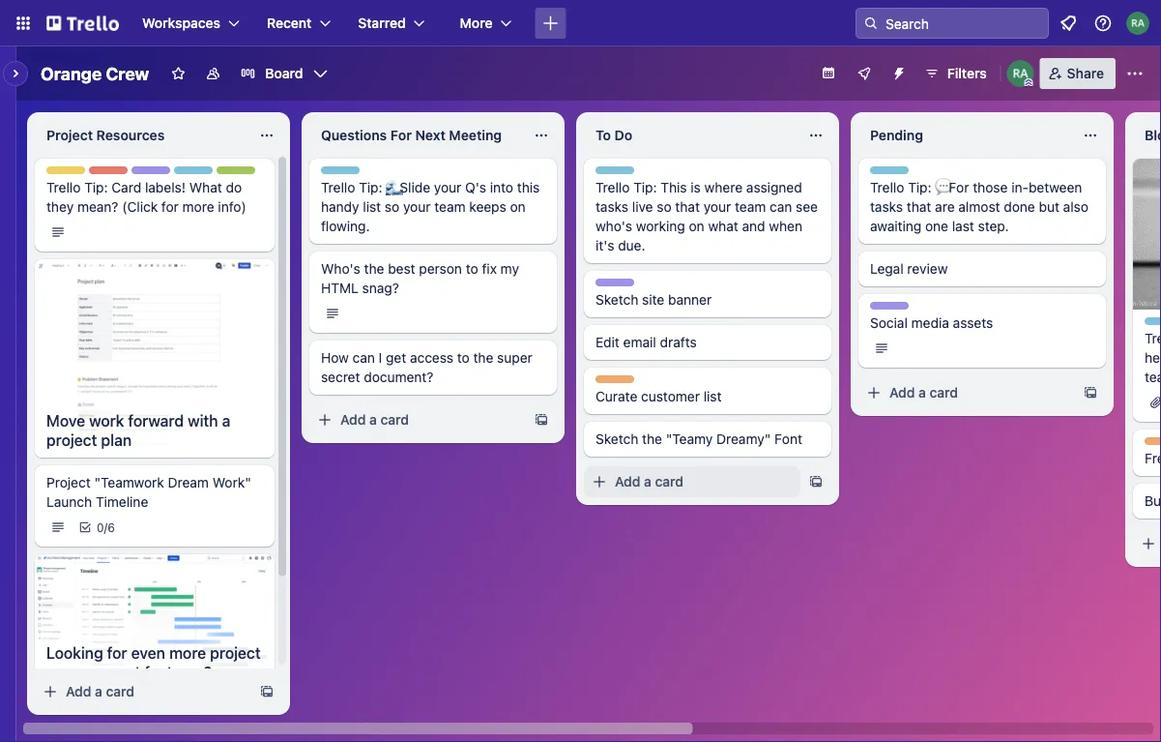 Task type: describe. For each thing, give the bounding box(es) containing it.
get
[[386, 350, 406, 366]]

design for sketch
[[596, 280, 635, 293]]

list inside 'trello tip trello tip: 🌊slide your q's into this handy list so your team keeps on flowing.'
[[363, 199, 381, 215]]

super
[[497, 350, 533, 366]]

and
[[743, 218, 766, 234]]

halp
[[217, 167, 242, 181]]

search image
[[864, 15, 879, 31]]

legal review
[[871, 261, 948, 277]]

ruby anderson (rubyanderson7) image
[[1127, 12, 1150, 35]]

add a card down management
[[66, 683, 135, 699]]

for inside looking for even more project management features?
[[107, 643, 127, 662]]

access
[[410, 350, 454, 366]]

color: purple, title: "design team" element for social media assets
[[871, 302, 943, 316]]

step.
[[979, 218, 1010, 234]]

legal review link
[[871, 259, 1095, 279]]

best
[[388, 261, 416, 277]]

meeting
[[449, 127, 502, 143]]

on inside trello tip trello tip: this is where assigned tasks live so that your team can see who's working on what and when it's due.
[[689, 218, 705, 234]]

my
[[501, 261, 519, 277]]

bu
[[1145, 493, 1162, 509]]

orange crew
[[41, 63, 149, 84]]

sketch inside sketch the "teamy dreamy" font link
[[596, 431, 639, 447]]

add a card button for one
[[859, 377, 1076, 408]]

Blo text field
[[1134, 120, 1162, 151]]

curate customer list
[[596, 388, 722, 404]]

when
[[769, 218, 803, 234]]

questions for next meeting
[[321, 127, 502, 143]]

project inside move work forward with a project plan
[[46, 431, 97, 449]]

0 vertical spatial design
[[132, 167, 170, 181]]

1 color: sky, title: "trello tip" element from the left
[[174, 166, 226, 181]]

more inside trello tip: card labels! what do they mean? (click for more info)
[[182, 199, 214, 215]]

trello tip: 🌊slide your q's into this handy list so your team keeps on flowing. link
[[321, 178, 546, 236]]

due.
[[618, 238, 646, 253]]

looking
[[46, 643, 103, 662]]

card for who's
[[655, 474, 684, 490]]

trello tip: 💬for those in-between tasks that are almost done but also awaiting one last step. link
[[871, 178, 1095, 236]]

awaiting
[[871, 218, 922, 234]]

starred button
[[347, 8, 437, 39]]

i
[[379, 350, 382, 366]]

workspaces
[[142, 15, 221, 31]]

handy
[[321, 199, 359, 215]]

html
[[321, 280, 359, 296]]

for inside trello tip: card labels! what do they mean? (click for more info)
[[162, 199, 179, 215]]

q's
[[465, 179, 487, 195]]

create board or workspace image
[[541, 14, 561, 33]]

do
[[615, 127, 633, 143]]

team for social
[[913, 303, 943, 316]]

add a card for flowing.
[[341, 412, 409, 428]]

that inside trello tip trello tip: 💬for those in-between tasks that are almost done but also awaiting one last step.
[[907, 199, 932, 215]]

one
[[926, 218, 949, 234]]

with
[[188, 412, 218, 430]]

bu link
[[1145, 491, 1162, 511]]

team for where
[[735, 199, 766, 215]]

workspace visible image
[[205, 66, 221, 81]]

card for flowing.
[[381, 412, 409, 428]]

a down management
[[95, 683, 102, 699]]

recent
[[267, 15, 312, 31]]

tip for trello tip: 💬for those in-between tasks that are almost done but also awaiting one last step.
[[905, 167, 923, 181]]

flowing.
[[321, 218, 370, 234]]

add a card for one
[[890, 385, 959, 401]]

To Do text field
[[584, 120, 797, 151]]

the inside how can i get access to the super secret document?
[[474, 350, 494, 366]]

tasks for that
[[871, 199, 904, 215]]

tasks for live
[[596, 199, 629, 215]]

design team sketch site banner
[[596, 280, 712, 308]]

back to home image
[[46, 8, 119, 39]]

who's
[[596, 218, 633, 234]]

6
[[108, 520, 115, 534]]

fre link
[[1145, 449, 1162, 468]]

site
[[642, 292, 665, 308]]

add a card button down 'even'
[[35, 676, 252, 707]]

legal
[[871, 261, 904, 277]]

dream
[[168, 474, 209, 490]]

board
[[265, 65, 303, 81]]

blo
[[1145, 127, 1162, 143]]

color: purple, title: "design team" element for sketch site banner
[[596, 279, 668, 293]]

0 notifications image
[[1057, 12, 1081, 35]]

this member is an admin of this board. image
[[1025, 78, 1034, 87]]

tip: for trello tip: 🌊slide your q's into this handy list so your team keeps on flowing.
[[359, 179, 383, 195]]

board button
[[232, 58, 336, 89]]

create from template… image for edit email drafts
[[809, 474, 824, 490]]

curate customer list link
[[596, 387, 820, 406]]

pending
[[871, 127, 924, 143]]

labels!
[[145, 179, 186, 195]]

to inside how can i get access to the super secret document?
[[457, 350, 470, 366]]

to do
[[596, 127, 633, 143]]

card
[[112, 179, 141, 195]]

project for project "teamwork dream work" launch timeline
[[46, 474, 91, 490]]

tip: for trello tip: 💬for those in-between tasks that are almost done but also awaiting one last step.
[[909, 179, 932, 195]]

it's
[[596, 238, 615, 253]]

color: lime, title: "halp" element
[[217, 166, 255, 181]]

management
[[46, 663, 141, 681]]

starred
[[358, 15, 406, 31]]

so inside 'trello tip trello tip: 🌊slide your q's into this handy list so your team keeps on flowing.'
[[385, 199, 400, 215]]

project "teamwork dream work" launch timeline
[[46, 474, 251, 510]]

but
[[1039, 199, 1060, 215]]

on inside 'trello tip trello tip: 🌊slide your q's into this handy list so your team keeps on flowing.'
[[510, 199, 526, 215]]

to inside who's the best person to fix my html snag?
[[466, 261, 479, 277]]

forward
[[128, 412, 184, 430]]

sketch the "teamy dreamy" font link
[[596, 430, 820, 449]]

trello tip trello tip: this is where assigned tasks live so that your team can see who's working on what and when it's due.
[[596, 167, 818, 253]]

tre
[[1145, 330, 1162, 385]]

Board name text field
[[31, 58, 159, 89]]

keeps
[[470, 199, 507, 215]]

those
[[973, 179, 1008, 195]]

secret
[[321, 369, 360, 385]]

review
[[908, 261, 948, 277]]

questions
[[321, 127, 387, 143]]

email
[[624, 334, 657, 350]]

tip: for trello tip: this is where assigned tasks live so that your team can see who's working on what and when it's due.
[[634, 179, 657, 195]]

assets
[[954, 315, 994, 331]]

tip: inside trello tip: card labels! what do they mean? (click for more info)
[[84, 179, 108, 195]]

curate
[[596, 388, 638, 404]]

info)
[[218, 199, 246, 215]]

move
[[46, 412, 85, 430]]

design for social
[[871, 303, 909, 316]]

looking for even more project management features? link
[[35, 635, 275, 689]]

more button
[[449, 8, 524, 39]]

can inside how can i get access to the super secret document?
[[353, 350, 375, 366]]

🌊slide
[[386, 179, 431, 195]]

so inside trello tip trello tip: this is where assigned tasks live so that your team can see who's working on what and when it's due.
[[657, 199, 672, 215]]

project resources
[[46, 127, 165, 143]]

your for tasks
[[704, 199, 732, 215]]

add a card button for flowing.
[[310, 404, 526, 435]]



Task type: vqa. For each thing, say whether or not it's contained in the screenshot.
the leftmost settings
no



Task type: locate. For each thing, give the bounding box(es) containing it.
team
[[173, 167, 204, 181], [638, 280, 668, 293], [913, 303, 943, 316]]

show menu image
[[1126, 64, 1145, 83]]

list right the handy
[[363, 199, 381, 215]]

team inside design team social media assets
[[913, 303, 943, 316]]

can inside trello tip trello tip: this is where assigned tasks live so that your team can see who's working on what and when it's due.
[[770, 199, 793, 215]]

card
[[930, 385, 959, 401], [381, 412, 409, 428], [655, 474, 684, 490], [106, 683, 135, 699]]

a inside move work forward with a project plan
[[222, 412, 231, 430]]

can left i
[[353, 350, 375, 366]]

add a card down document?
[[341, 412, 409, 428]]

1 horizontal spatial design
[[596, 280, 635, 293]]

project
[[46, 431, 97, 449], [210, 643, 261, 662]]

the for sketch
[[642, 431, 663, 447]]

design inside the design team sketch site banner
[[596, 280, 635, 293]]

the for who's
[[364, 261, 385, 277]]

add for one
[[890, 385, 916, 401]]

add down social at top right
[[890, 385, 916, 401]]

team for q's
[[435, 199, 466, 215]]

2 horizontal spatial design
[[871, 303, 909, 316]]

trello tip trello tip: 🌊slide your q's into this handy list so your team keeps on flowing.
[[321, 167, 540, 234]]

0 vertical spatial list
[[363, 199, 381, 215]]

that left are
[[907, 199, 932, 215]]

on
[[510, 199, 526, 215], [689, 218, 705, 234]]

1 horizontal spatial the
[[474, 350, 494, 366]]

move work forward with a project plan link
[[35, 403, 275, 458]]

sketch inside the design team sketch site banner
[[596, 292, 639, 308]]

for up management
[[107, 643, 127, 662]]

can up when
[[770, 199, 793, 215]]

a down sketch the "teamy dreamy" font
[[644, 474, 652, 490]]

last
[[953, 218, 975, 234]]

1 horizontal spatial can
[[770, 199, 793, 215]]

1 horizontal spatial for
[[162, 199, 179, 215]]

dreamy"
[[717, 431, 771, 447]]

project inside looking for even more project management features?
[[210, 643, 261, 662]]

add a card down "teamy
[[615, 474, 684, 490]]

tasks up awaiting
[[871, 199, 904, 215]]

3 tip from the left
[[630, 167, 648, 181]]

0 vertical spatial create from template… image
[[534, 412, 549, 428]]

assigned
[[747, 179, 803, 195]]

automation image
[[884, 58, 911, 85]]

0 horizontal spatial project
[[46, 431, 97, 449]]

priority design team
[[89, 167, 204, 181]]

that down is
[[676, 199, 700, 215]]

even
[[131, 643, 165, 662]]

0 vertical spatial the
[[364, 261, 385, 277]]

between
[[1029, 179, 1083, 195]]

workspaces button
[[131, 8, 252, 39]]

this
[[661, 179, 687, 195]]

card down "teamy
[[655, 474, 684, 490]]

1 vertical spatial project
[[210, 643, 261, 662]]

1 horizontal spatial color: purple, title: "design team" element
[[596, 279, 668, 293]]

(click
[[122, 199, 158, 215]]

2 team from the left
[[735, 199, 766, 215]]

tip for trello tip: 🌊slide your q's into this handy list so your team keeps on flowing.
[[356, 167, 373, 181]]

team inside the design team sketch site banner
[[638, 280, 668, 293]]

create from template… image
[[534, 412, 549, 428], [809, 474, 824, 490], [259, 684, 275, 699]]

they
[[46, 199, 74, 215]]

tre link
[[1145, 329, 1162, 387]]

filters button
[[919, 58, 993, 89]]

sketch down the curate
[[596, 431, 639, 447]]

💬for
[[936, 179, 970, 195]]

card down management
[[106, 683, 135, 699]]

0 horizontal spatial your
[[403, 199, 431, 215]]

tasks inside trello tip trello tip: this is where assigned tasks live so that your team can see who's working on what and when it's due.
[[596, 199, 629, 215]]

fre
[[1145, 450, 1162, 466]]

1 horizontal spatial team
[[638, 280, 668, 293]]

card down media
[[930, 385, 959, 401]]

1 team from the left
[[435, 199, 466, 215]]

2 vertical spatial design
[[871, 303, 909, 316]]

project up color: yellow, title: "copy request" element
[[46, 127, 93, 143]]

your down 🌊slide
[[403, 199, 431, 215]]

project up 'features?'
[[210, 643, 261, 662]]

0
[[97, 520, 104, 534]]

this
[[517, 179, 540, 195]]

2 sketch from the top
[[596, 431, 639, 447]]

0 vertical spatial team
[[173, 167, 204, 181]]

the inside who's the best person to fix my html snag?
[[364, 261, 385, 277]]

color: orange, title: "one more step" element
[[596, 375, 635, 383]]

more down what
[[182, 199, 214, 215]]

tip: inside trello tip trello tip: 💬for those in-between tasks that are almost done but also awaiting one last step.
[[909, 179, 932, 195]]

team for sketch
[[638, 280, 668, 293]]

1 horizontal spatial list
[[704, 388, 722, 404]]

1 vertical spatial sketch
[[596, 431, 639, 447]]

share button
[[1041, 58, 1116, 89]]

1 vertical spatial color: purple, title: "design team" element
[[596, 279, 668, 293]]

open information menu image
[[1094, 14, 1113, 33]]

0 vertical spatial project
[[46, 127, 93, 143]]

add for flowing.
[[341, 412, 366, 428]]

0 horizontal spatial create from template… image
[[259, 684, 275, 699]]

tip:
[[84, 179, 108, 195], [359, 179, 383, 195], [634, 179, 657, 195], [909, 179, 932, 195]]

0 vertical spatial on
[[510, 199, 526, 215]]

team right social at top right
[[913, 303, 943, 316]]

banner
[[669, 292, 712, 308]]

sketch left site
[[596, 292, 639, 308]]

sketch site banner link
[[596, 290, 820, 310]]

0 vertical spatial for
[[162, 199, 179, 215]]

to left fix
[[466, 261, 479, 277]]

2 tip: from the left
[[359, 179, 383, 195]]

for
[[162, 199, 179, 215], [107, 643, 127, 662]]

1 vertical spatial design
[[596, 280, 635, 293]]

create from template… image
[[1084, 385, 1099, 401]]

media
[[912, 315, 950, 331]]

0 horizontal spatial team
[[435, 199, 466, 215]]

0 horizontal spatial on
[[510, 199, 526, 215]]

filters
[[948, 65, 987, 81]]

project down move
[[46, 431, 97, 449]]

design inside design team social media assets
[[871, 303, 909, 316]]

see
[[796, 199, 818, 215]]

1 vertical spatial list
[[704, 388, 722, 404]]

into
[[490, 179, 514, 195]]

add a card button down document?
[[310, 404, 526, 435]]

1 horizontal spatial that
[[907, 199, 932, 215]]

0 horizontal spatial the
[[364, 261, 385, 277]]

2 horizontal spatial the
[[642, 431, 663, 447]]

add down secret
[[341, 412, 366, 428]]

1 vertical spatial the
[[474, 350, 494, 366]]

the up snag?
[[364, 261, 385, 277]]

calendar power-up image
[[821, 65, 837, 80]]

color: sky, title: "trello tip" element
[[174, 166, 226, 181], [321, 166, 373, 181], [596, 166, 648, 181], [871, 166, 923, 181]]

a down document?
[[370, 412, 377, 428]]

for
[[391, 127, 412, 143]]

1 that from the left
[[676, 199, 700, 215]]

card for one
[[930, 385, 959, 401]]

working
[[636, 218, 686, 234]]

2 horizontal spatial create from template… image
[[809, 474, 824, 490]]

tip inside trello tip trello tip: 💬for those in-between tasks that are almost done but also awaiting one last step.
[[905, 167, 923, 181]]

color: sky, title: "trello tip" element for trello tip: this is where assigned tasks live so that your team can see who's working on what and when it's due.
[[596, 166, 648, 181]]

ruby anderson (rubyanderson7) image
[[1008, 60, 1035, 87]]

1 horizontal spatial team
[[735, 199, 766, 215]]

do
[[226, 179, 242, 195]]

primary element
[[0, 0, 1162, 46]]

tip inside 'trello tip trello tip: 🌊slide your q's into this handy list so your team keeps on flowing.'
[[356, 167, 373, 181]]

add a card button for who's
[[584, 466, 801, 497]]

looking for even more project management features?
[[46, 643, 261, 681]]

0 vertical spatial project
[[46, 431, 97, 449]]

2 vertical spatial create from template… image
[[259, 684, 275, 699]]

1 tasks from the left
[[596, 199, 629, 215]]

0 vertical spatial can
[[770, 199, 793, 215]]

so down 🌊slide
[[385, 199, 400, 215]]

3 color: sky, title: "trello tip" element from the left
[[596, 166, 648, 181]]

what
[[709, 218, 739, 234]]

1 vertical spatial team
[[638, 280, 668, 293]]

team inside trello tip trello tip: this is where assigned tasks live so that your team can see who's working on what and when it's due.
[[735, 199, 766, 215]]

project for project resources
[[46, 127, 93, 143]]

add
[[890, 385, 916, 401], [341, 412, 366, 428], [615, 474, 641, 490], [66, 683, 91, 699]]

trello tip: card labels! what do they mean? (click for more info)
[[46, 179, 246, 215]]

add a card for who's
[[615, 474, 684, 490]]

color: red, title: "priority" element
[[89, 166, 130, 181]]

1 horizontal spatial create from template… image
[[534, 412, 549, 428]]

add a card button down assets
[[859, 377, 1076, 408]]

create from template… image for how can i get access to the super secret document?
[[534, 412, 549, 428]]

priority
[[89, 167, 130, 181]]

1 vertical spatial to
[[457, 350, 470, 366]]

snag?
[[362, 280, 399, 296]]

tip: up the handy
[[359, 179, 383, 195]]

0 horizontal spatial design
[[132, 167, 170, 181]]

1 sketch from the top
[[596, 292, 639, 308]]

2 vertical spatial color: purple, title: "design team" element
[[871, 302, 943, 316]]

edit
[[596, 334, 620, 350]]

2 vertical spatial team
[[913, 303, 943, 316]]

1 tip: from the left
[[84, 179, 108, 195]]

Pending text field
[[859, 120, 1072, 151]]

trello inside trello tip: card labels! what do they mean? (click for more info)
[[46, 179, 81, 195]]

to right access
[[457, 350, 470, 366]]

1 project from the top
[[46, 127, 93, 143]]

add down management
[[66, 683, 91, 699]]

edit email drafts
[[596, 334, 697, 350]]

2 horizontal spatial your
[[704, 199, 732, 215]]

Search field
[[879, 9, 1049, 38]]

sketch
[[596, 292, 639, 308], [596, 431, 639, 447]]

2 tasks from the left
[[871, 199, 904, 215]]

1 vertical spatial on
[[689, 218, 705, 234]]

the left "teamy
[[642, 431, 663, 447]]

0 vertical spatial more
[[182, 199, 214, 215]]

0 horizontal spatial that
[[676, 199, 700, 215]]

1 vertical spatial create from template… image
[[809, 474, 824, 490]]

star or unstar board image
[[171, 66, 186, 81]]

2 project from the top
[[46, 474, 91, 490]]

the left super
[[474, 350, 494, 366]]

1 so from the left
[[385, 199, 400, 215]]

fix
[[482, 261, 497, 277]]

4 tip from the left
[[905, 167, 923, 181]]

your left q's
[[434, 179, 462, 195]]

person
[[419, 261, 462, 277]]

0 horizontal spatial for
[[107, 643, 127, 662]]

Questions For Next Meeting text field
[[310, 120, 522, 151]]

0 vertical spatial color: purple, title: "design team" element
[[132, 166, 204, 181]]

add for who's
[[615, 474, 641, 490]]

where
[[705, 179, 743, 195]]

add down sketch the "teamy dreamy" font
[[615, 474, 641, 490]]

team up the and
[[735, 199, 766, 215]]

0 horizontal spatial can
[[353, 350, 375, 366]]

team down q's
[[435, 199, 466, 215]]

resources
[[96, 127, 165, 143]]

color: sky, title: "trello tip" element for trello tip: 🌊slide your q's into this handy list so your team keeps on flowing.
[[321, 166, 373, 181]]

tip: inside 'trello tip trello tip: 🌊slide your q's into this handy list so your team keeps on flowing.'
[[359, 179, 383, 195]]

4 tip: from the left
[[909, 179, 932, 195]]

"teamy
[[666, 431, 713, 447]]

0 horizontal spatial team
[[173, 167, 204, 181]]

the
[[364, 261, 385, 277], [474, 350, 494, 366], [642, 431, 663, 447]]

social
[[871, 315, 908, 331]]

the inside sketch the "teamy dreamy" font link
[[642, 431, 663, 447]]

tip
[[208, 167, 226, 181], [356, 167, 373, 181], [630, 167, 648, 181], [905, 167, 923, 181]]

project up launch
[[46, 474, 91, 490]]

add a card
[[890, 385, 959, 401], [341, 412, 409, 428], [615, 474, 684, 490], [66, 683, 135, 699]]

color: yellow, title: "copy request" element
[[46, 166, 85, 174]]

for down labels!
[[162, 199, 179, 215]]

a
[[919, 385, 927, 401], [222, 412, 231, 430], [370, 412, 377, 428], [644, 474, 652, 490], [95, 683, 102, 699]]

sketch the "teamy dreamy" font
[[596, 431, 803, 447]]

project inside text field
[[46, 127, 93, 143]]

project inside project "teamwork dream work" launch timeline
[[46, 474, 91, 490]]

1 vertical spatial project
[[46, 474, 91, 490]]

add a card down media
[[890, 385, 959, 401]]

color: purple, title: "design team" element
[[132, 166, 204, 181], [596, 279, 668, 293], [871, 302, 943, 316]]

more inside looking for even more project management features?
[[169, 643, 206, 662]]

0 / 6
[[97, 520, 115, 534]]

a for one
[[919, 385, 927, 401]]

tip: left 💬for
[[909, 179, 932, 195]]

card down document?
[[381, 412, 409, 428]]

a for flowing.
[[370, 412, 377, 428]]

2 so from the left
[[657, 199, 672, 215]]

4 color: sky, title: "trello tip" element from the left
[[871, 166, 923, 181]]

1 vertical spatial can
[[353, 350, 375, 366]]

tip: up mean?
[[84, 179, 108, 195]]

1 vertical spatial for
[[107, 643, 127, 662]]

mean?
[[77, 199, 118, 215]]

tasks
[[596, 199, 629, 215], [871, 199, 904, 215]]

that inside trello tip trello tip: this is where assigned tasks live so that your team can see who's working on what and when it's due.
[[676, 199, 700, 215]]

3 tip: from the left
[[634, 179, 657, 195]]

1 horizontal spatial project
[[210, 643, 261, 662]]

live
[[633, 199, 654, 215]]

1 tip from the left
[[208, 167, 226, 181]]

2 color: sky, title: "trello tip" element from the left
[[321, 166, 373, 181]]

2 that from the left
[[907, 199, 932, 215]]

power ups image
[[857, 66, 872, 81]]

to
[[596, 127, 611, 143]]

2 horizontal spatial color: purple, title: "design team" element
[[871, 302, 943, 316]]

2 vertical spatial the
[[642, 431, 663, 447]]

your
[[434, 179, 462, 195], [403, 199, 431, 215], [704, 199, 732, 215]]

color: sky, title: "trello tip" element for trello tip: 💬for those in-between tasks that are almost done but also awaiting one last step.
[[871, 166, 923, 181]]

tasks inside trello tip trello tip: 💬for those in-between tasks that are almost done but also awaiting one last step.
[[871, 199, 904, 215]]

team left halp at the top left of page
[[173, 167, 204, 181]]

1 horizontal spatial on
[[689, 218, 705, 234]]

1 vertical spatial more
[[169, 643, 206, 662]]

a right with
[[222, 412, 231, 430]]

1 horizontal spatial tasks
[[871, 199, 904, 215]]

0 horizontal spatial color: purple, title: "design team" element
[[132, 166, 204, 181]]

your up the "what"
[[704, 199, 732, 215]]

design team social media assets
[[871, 303, 994, 331]]

timeline
[[96, 494, 148, 510]]

team inside 'trello tip trello tip: 🌊slide your q's into this handy list so your team keeps on flowing.'
[[435, 199, 466, 215]]

features?
[[145, 663, 212, 681]]

team
[[435, 199, 466, 215], [735, 199, 766, 215]]

0 horizontal spatial tasks
[[596, 199, 629, 215]]

so up working
[[657, 199, 672, 215]]

list right customer
[[704, 388, 722, 404]]

on left the "what"
[[689, 218, 705, 234]]

add a card button down "teamy
[[584, 466, 801, 497]]

your for this
[[403, 199, 431, 215]]

on down this
[[510, 199, 526, 215]]

a down media
[[919, 385, 927, 401]]

work
[[89, 412, 124, 430]]

project "teamwork dream work" launch timeline link
[[46, 473, 263, 512]]

0 vertical spatial to
[[466, 261, 479, 277]]

1 horizontal spatial your
[[434, 179, 462, 195]]

2 horizontal spatial team
[[913, 303, 943, 316]]

1 horizontal spatial so
[[657, 199, 672, 215]]

tip: inside trello tip trello tip: this is where assigned tasks live so that your team can see who's working on what and when it's due.
[[634, 179, 657, 195]]

your inside trello tip trello tip: this is where assigned tasks live so that your team can see who's working on what and when it's due.
[[704, 199, 732, 215]]

share
[[1068, 65, 1105, 81]]

team left banner
[[638, 280, 668, 293]]

work"
[[213, 474, 251, 490]]

0 horizontal spatial so
[[385, 199, 400, 215]]

more up 'features?'
[[169, 643, 206, 662]]

0 vertical spatial sketch
[[596, 292, 639, 308]]

a for who's
[[644, 474, 652, 490]]

tip inside trello tip trello tip: this is where assigned tasks live so that your team can see who's working on what and when it's due.
[[630, 167, 648, 181]]

recent button
[[255, 8, 343, 39]]

tip for trello tip: this is where assigned tasks live so that your team can see who's working on what and when it's due.
[[630, 167, 648, 181]]

2 tip from the left
[[356, 167, 373, 181]]

Project Resources text field
[[35, 120, 248, 151]]

tasks up who's
[[596, 199, 629, 215]]

trello tip: this is where assigned tasks live so that your team can see who's working on what and when it's due. link
[[596, 178, 820, 255]]

almost
[[959, 199, 1001, 215]]

0 horizontal spatial list
[[363, 199, 381, 215]]

how
[[321, 350, 349, 366]]

tip: up live
[[634, 179, 657, 195]]

how can i get access to the super secret document?
[[321, 350, 533, 385]]



